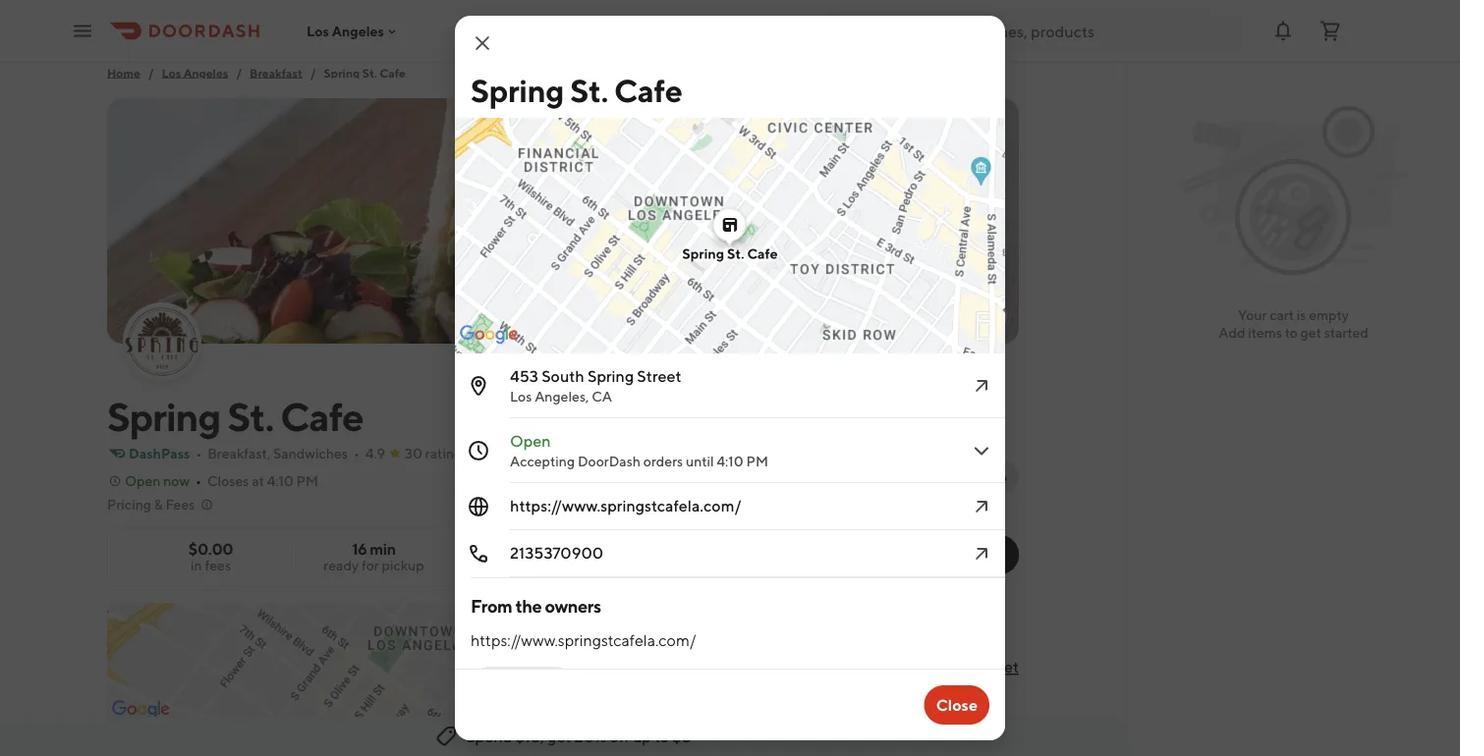 Task type: locate. For each thing, give the bounding box(es) containing it.
until
[[686, 454, 714, 470]]

spring st. cafe image
[[107, 98, 1019, 344], [125, 305, 199, 379]]

1 vertical spatial powered by google image
[[112, 701, 170, 720]]

453 south spring street los angeles, ca
[[510, 367, 681, 405]]

st.
[[362, 66, 377, 80], [570, 72, 608, 109], [727, 246, 744, 262], [727, 246, 744, 262], [227, 393, 273, 440]]

16 min ready for pickup
[[324, 540, 424, 574]]

2 click item image from the top
[[970, 495, 993, 519]]

1 horizontal spatial 4:10
[[717, 454, 744, 470]]

click item image
[[970, 374, 993, 398], [970, 495, 993, 519]]

1 horizontal spatial angeles
[[332, 23, 384, 39]]

1 horizontal spatial 453
[[848, 658, 876, 677]]

https://www.springstcafela.com/
[[510, 497, 742, 515], [471, 631, 696, 650]]

map region containing spring st. cafe
[[312, 101, 1066, 604]]

2 horizontal spatial /
[[310, 66, 316, 80]]

0 horizontal spatial 453
[[510, 367, 538, 386]]

get right $15,
[[547, 728, 571, 746]]

453 for 453 south spring street
[[848, 658, 876, 677]]

1 horizontal spatial street
[[975, 658, 1019, 677]]

/ right 'home' link
[[148, 66, 154, 80]]

angeles
[[332, 23, 384, 39], [183, 66, 228, 80]]

https://www.springstcafela.com/ down doordash
[[510, 497, 742, 515]]

the
[[515, 595, 542, 617]]

1 horizontal spatial open
[[510, 432, 551, 451]]

0 horizontal spatial south
[[542, 367, 584, 386]]

453 south spring street link
[[848, 658, 1019, 677]]

owners
[[545, 595, 601, 617]]

None radio
[[828, 536, 940, 575]]

off
[[610, 728, 630, 746]]

spend $15, get 20% off up to $5
[[466, 728, 692, 746]]

16
[[352, 540, 367, 559], [956, 556, 968, 570]]

1 vertical spatial angeles
[[183, 66, 228, 80]]

1 click item image from the top
[[970, 439, 993, 463]]

1 horizontal spatial powered by google image
[[460, 325, 518, 345]]

min
[[370, 540, 396, 559], [970, 556, 990, 570]]

order methods option group
[[828, 536, 1019, 575]]

click item image down more info
[[970, 495, 993, 519]]

16 down the pickup
[[956, 556, 968, 570]]

for
[[362, 558, 379, 574]]

add
[[1219, 325, 1246, 341]]

cart
[[1270, 307, 1294, 323]]

to down cart
[[1285, 325, 1298, 341]]

0 vertical spatial angeles
[[332, 23, 384, 39]]

0 horizontal spatial 4:10
[[267, 473, 294, 489]]

• right mi
[[531, 446, 537, 462]]

street up close
[[975, 658, 1019, 677]]

1 horizontal spatial los
[[307, 23, 329, 39]]

0 vertical spatial get
[[1301, 325, 1322, 341]]

los angeles button
[[307, 23, 400, 39]]

0 vertical spatial powered by google image
[[460, 325, 518, 345]]

0 vertical spatial 4:10
[[717, 454, 744, 470]]

/ left 'breakfast'
[[236, 66, 242, 80]]

0 vertical spatial los
[[307, 23, 329, 39]]

4:10 right at
[[267, 473, 294, 489]]

open menu image
[[71, 19, 94, 43]]

get down is
[[1301, 325, 1322, 341]]

0 horizontal spatial 16
[[352, 540, 367, 559]]

0 horizontal spatial get
[[547, 728, 571, 746]]

south for 453 south spring street
[[879, 658, 922, 677]]

/
[[148, 66, 154, 80], [236, 66, 242, 80], [310, 66, 316, 80]]

0 vertical spatial to
[[1285, 325, 1298, 341]]

more info button
[[913, 462, 1019, 493]]

2 photos
[[940, 308, 995, 324]]

• right dashpass
[[196, 446, 202, 462]]

home
[[107, 66, 140, 80]]

street up 'open accepting doordash orders until 4:10 pm'
[[637, 367, 681, 386]]

closes
[[207, 473, 249, 489]]

pickup
[[382, 558, 424, 574]]

los up home / los angeles / breakfast / spring st. cafe
[[307, 23, 329, 39]]

1 horizontal spatial 16
[[956, 556, 968, 570]]

1 vertical spatial get
[[547, 728, 571, 746]]

to right up at the bottom
[[655, 728, 669, 746]]

•
[[196, 446, 202, 462], [354, 446, 359, 462], [474, 446, 480, 462], [531, 446, 537, 462], [196, 473, 201, 489]]

1 vertical spatial click item image
[[970, 495, 993, 519]]

0 vertical spatial open
[[510, 432, 551, 451]]

close button
[[924, 686, 990, 725]]

1 vertical spatial open
[[125, 473, 161, 489]]

0 horizontal spatial powered by google image
[[112, 701, 170, 720]]

los left 'angeles,'
[[510, 389, 532, 405]]

open up 'pricing & fees'
[[125, 473, 161, 489]]

click item image down more info
[[970, 542, 993, 566]]

1 vertical spatial click item image
[[970, 542, 993, 566]]

30
[[405, 446, 423, 462]]

0 horizontal spatial street
[[637, 367, 681, 386]]

0 horizontal spatial open
[[125, 473, 161, 489]]

2 / from the left
[[236, 66, 242, 80]]

breakfast link
[[250, 63, 302, 83]]

street for 453 south spring street
[[975, 658, 1019, 677]]

0 vertical spatial street
[[637, 367, 681, 386]]

$0.00 in fees
[[188, 540, 233, 574]]

1 vertical spatial south
[[879, 658, 922, 677]]

• left 4.9
[[354, 446, 359, 462]]

2
[[940, 308, 948, 324]]

map region
[[312, 101, 1066, 604], [51, 532, 1057, 757]]

1 horizontal spatial pm
[[746, 454, 768, 470]]

453 south spring street
[[848, 658, 1019, 677]]

spring st. cafe
[[471, 72, 682, 109], [682, 246, 778, 262], [682, 246, 778, 262], [107, 393, 363, 440]]

None radio
[[927, 536, 1019, 575]]

453
[[510, 367, 538, 386], [848, 658, 876, 677]]

0 items, open order cart image
[[1319, 19, 1342, 43]]

0 horizontal spatial /
[[148, 66, 154, 80]]

1 horizontal spatial to
[[1285, 325, 1298, 341]]

1 vertical spatial to
[[655, 728, 669, 746]]

breakfast,
[[208, 446, 270, 462]]

pm
[[746, 454, 768, 470], [296, 473, 318, 489]]

from
[[471, 595, 512, 617]]

0 vertical spatial pm
[[746, 454, 768, 470]]

2 photos button
[[909, 301, 1007, 332]]

0.6 mi • $$
[[486, 446, 559, 462]]

spring
[[324, 66, 360, 80], [471, 72, 564, 109], [682, 246, 724, 262], [682, 246, 724, 262], [588, 367, 634, 386], [107, 393, 221, 440], [925, 658, 972, 677]]

click item image up more info
[[970, 439, 993, 463]]

0 vertical spatial click item image
[[970, 374, 993, 398]]

0 horizontal spatial to
[[655, 728, 669, 746]]

2 horizontal spatial los
[[510, 389, 532, 405]]

open now
[[125, 473, 190, 489]]

accepting
[[510, 454, 575, 470]]

0 horizontal spatial min
[[370, 540, 396, 559]]

los right 'home' link
[[162, 66, 181, 80]]

notification bell image
[[1272, 19, 1295, 43]]

/ right 'breakfast'
[[310, 66, 316, 80]]

photos
[[951, 308, 995, 324]]

to
[[1285, 325, 1298, 341], [655, 728, 669, 746]]

pm down sandwiches at the bottom left
[[296, 473, 318, 489]]

powered by google image
[[460, 325, 518, 345], [112, 701, 170, 720]]

1 click item image from the top
[[970, 374, 993, 398]]

los
[[307, 23, 329, 39], [162, 66, 181, 80], [510, 389, 532, 405]]

2 click item image from the top
[[970, 542, 993, 566]]

pricing
[[107, 497, 151, 513]]

1 horizontal spatial south
[[879, 658, 922, 677]]

get
[[1301, 325, 1322, 341], [547, 728, 571, 746]]

click item image down photos
[[970, 374, 993, 398]]

16 left the pickup
[[352, 540, 367, 559]]

get inside your cart is empty add items to get started
[[1301, 325, 1322, 341]]

16 inside 16 min ready for pickup
[[352, 540, 367, 559]]

ca
[[592, 389, 612, 405]]

2135370900
[[510, 544, 603, 563]]

4:10 right until
[[717, 454, 744, 470]]

open
[[510, 432, 551, 451], [125, 473, 161, 489]]

south
[[542, 367, 584, 386], [879, 658, 922, 677]]

0 vertical spatial click item image
[[970, 439, 993, 463]]

spring st. cafe dialog
[[312, 16, 1066, 741]]

pm right until
[[746, 454, 768, 470]]

1 horizontal spatial get
[[1301, 325, 1322, 341]]

1 horizontal spatial /
[[236, 66, 242, 80]]

cafe
[[380, 66, 406, 80], [614, 72, 682, 109], [747, 246, 778, 262], [747, 246, 778, 262], [280, 393, 363, 440]]

1 vertical spatial street
[[975, 658, 1019, 677]]

open up accepting
[[510, 432, 551, 451]]

0 vertical spatial 453
[[510, 367, 538, 386]]

0 vertical spatial south
[[542, 367, 584, 386]]

at
[[252, 473, 264, 489]]

pricing & fees
[[107, 497, 195, 513]]

to inside your cart is empty add items to get started
[[1285, 325, 1298, 341]]

min down the pickup
[[970, 556, 990, 570]]

info
[[981, 469, 1007, 485]]

1 horizontal spatial min
[[970, 556, 990, 570]]

1 vertical spatial https://www.springstcafela.com/
[[471, 631, 696, 650]]

https://www.springstcafela.com/ down owners
[[471, 631, 696, 650]]

south inside 453 south spring street los angeles, ca
[[542, 367, 584, 386]]

453 inside 453 south spring street los angeles, ca
[[510, 367, 538, 386]]

empty
[[1309, 307, 1349, 323]]

$5
[[672, 728, 692, 746]]

• closes at 4:10 pm
[[196, 473, 318, 489]]

click item image
[[970, 439, 993, 463], [970, 542, 993, 566]]

min inside 16 min ready for pickup
[[370, 540, 396, 559]]

0 horizontal spatial pm
[[296, 473, 318, 489]]

2 vertical spatial los
[[510, 389, 532, 405]]

4:10
[[717, 454, 744, 470], [267, 473, 294, 489]]

street
[[637, 367, 681, 386], [975, 658, 1019, 677]]

ready
[[324, 558, 359, 574]]

1 vertical spatial los
[[162, 66, 181, 80]]

1 vertical spatial 453
[[848, 658, 876, 677]]

min right ready
[[370, 540, 396, 559]]

0 horizontal spatial los
[[162, 66, 181, 80]]

street inside 453 south spring street los angeles, ca
[[637, 367, 681, 386]]

open inside 'open accepting doordash orders until 4:10 pm'
[[510, 432, 551, 451]]

20%
[[574, 728, 607, 746]]

16 inside pickup 16 min
[[956, 556, 968, 570]]



Task type: vqa. For each thing, say whether or not it's contained in the screenshot.
$5
yes



Task type: describe. For each thing, give the bounding box(es) containing it.
los angeles link
[[162, 63, 228, 83]]

orders
[[643, 454, 683, 470]]

south for 453 south spring street los angeles, ca
[[542, 367, 584, 386]]

ratings
[[425, 446, 468, 462]]

home link
[[107, 63, 140, 83]]

angeles,
[[535, 389, 589, 405]]

none radio containing pickup
[[927, 536, 1019, 575]]

open accepting doordash orders until 4:10 pm
[[510, 432, 768, 470]]

from the owners
[[471, 595, 601, 617]]

los inside 453 south spring street los angeles, ca
[[510, 389, 532, 405]]

• right now
[[196, 473, 201, 489]]

open for open accepting doordash orders until 4:10 pm
[[510, 432, 551, 451]]

to for items
[[1285, 325, 1298, 341]]

spend
[[466, 728, 512, 746]]

in
[[191, 558, 202, 574]]

pricing & fees button
[[107, 495, 215, 515]]

pickup 16 min
[[951, 539, 995, 570]]

fees
[[166, 497, 195, 513]]

4:10 inside 'open accepting doordash orders until 4:10 pm'
[[717, 454, 744, 470]]

items
[[1248, 325, 1282, 341]]

breakfast, sandwiches
[[208, 446, 348, 462]]

min inside pickup 16 min
[[970, 556, 990, 570]]

close spring st. cafe image
[[471, 31, 494, 55]]

pm inside 'open accepting doordash orders until 4:10 pm'
[[746, 454, 768, 470]]

0.6
[[486, 446, 507, 462]]

0 vertical spatial https://www.springstcafela.com/
[[510, 497, 742, 515]]

fees
[[205, 558, 231, 574]]

close
[[936, 696, 978, 715]]

sandwiches
[[273, 446, 348, 462]]

now
[[163, 473, 190, 489]]

4.9
[[365, 446, 385, 462]]

1 vertical spatial 4:10
[[267, 473, 294, 489]]

doordash
[[578, 454, 641, 470]]

dashpass •
[[129, 446, 202, 462]]

breakfast
[[250, 66, 302, 80]]

$15,
[[515, 728, 544, 746]]

453 for 453 south spring street los angeles, ca
[[510, 367, 538, 386]]

open for open now
[[125, 473, 161, 489]]

3 / from the left
[[310, 66, 316, 80]]

spring inside 453 south spring street los angeles, ca
[[588, 367, 634, 386]]

up
[[633, 728, 651, 746]]

&
[[154, 497, 163, 513]]

more
[[945, 469, 979, 485]]

dashpass
[[129, 446, 190, 462]]

is
[[1297, 307, 1306, 323]]

• left 0.6
[[474, 446, 480, 462]]

0 horizontal spatial angeles
[[183, 66, 228, 80]]

more info
[[945, 469, 1007, 485]]

1 / from the left
[[148, 66, 154, 80]]

$0.00
[[188, 540, 233, 559]]

pickup
[[951, 539, 995, 555]]

los angeles
[[307, 23, 384, 39]]

your
[[1238, 307, 1267, 323]]

home / los angeles / breakfast / spring st. cafe
[[107, 66, 406, 80]]

to for up
[[655, 728, 669, 746]]

street for 453 south spring street los angeles, ca
[[637, 367, 681, 386]]

your cart is empty add items to get started
[[1219, 307, 1369, 341]]

started
[[1324, 325, 1369, 341]]

mi
[[510, 446, 525, 462]]

1 vertical spatial pm
[[296, 473, 318, 489]]

$$
[[542, 446, 559, 462]]

30 ratings •
[[405, 446, 480, 462]]



